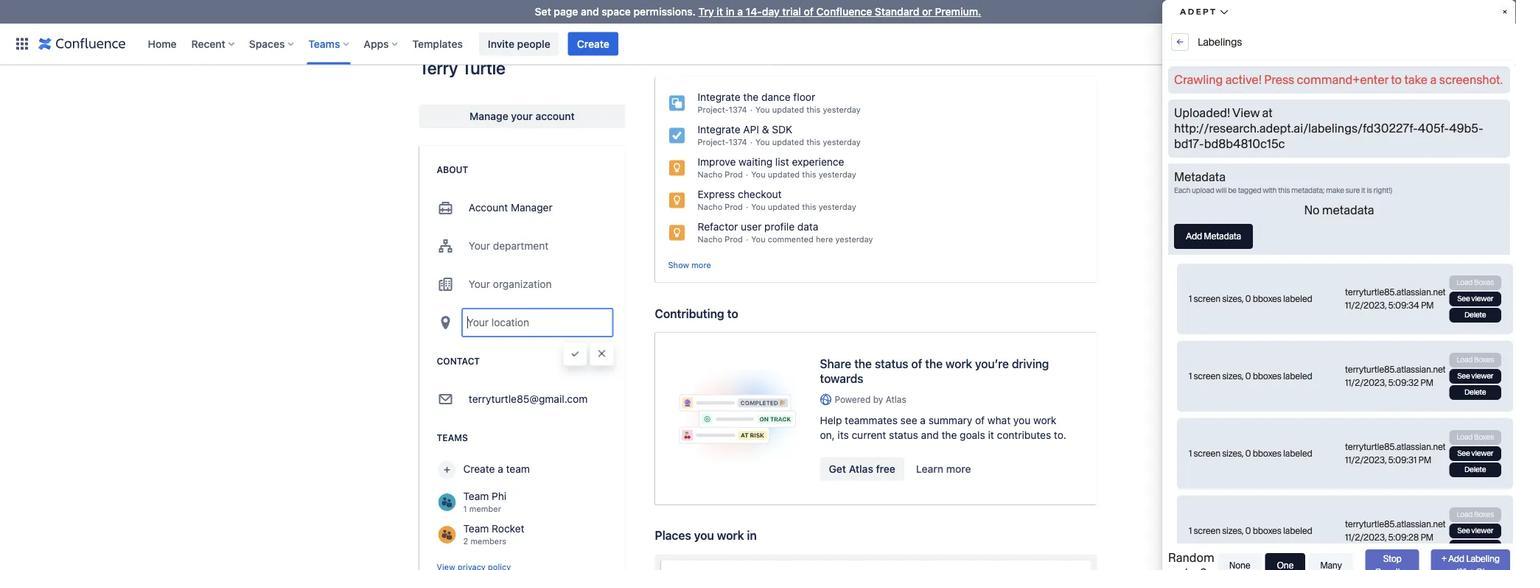 Task type: vqa. For each thing, say whether or not it's contained in the screenshot.
Get Atlas free
yes



Task type: describe. For each thing, give the bounding box(es) containing it.
express
[[698, 188, 735, 201]]

refactor user profile data
[[698, 221, 819, 233]]

help
[[820, 415, 842, 427]]

premium.
[[935, 6, 982, 18]]

floor
[[794, 91, 816, 103]]

teams inside popup button
[[309, 38, 340, 50]]

dance
[[762, 91, 791, 103]]

data
[[798, 221, 819, 233]]

contributing
[[655, 307, 725, 321]]

get atlas free button
[[820, 458, 905, 481]]

work inside help teammates see a summary of what you work on, its current status and the goals it contributes to.
[[1034, 415, 1057, 427]]

try
[[699, 6, 714, 18]]

create for create
[[577, 38, 610, 50]]

access.
[[800, 55, 832, 65]]

department
[[493, 240, 549, 252]]

contact
[[437, 356, 480, 367]]

you for dance
[[756, 105, 770, 115]]

you inside help teammates see a summary of what you work on, its current status and the goals it contributes to.
[[1014, 415, 1031, 427]]

recent button
[[187, 32, 240, 56]]

only
[[702, 55, 719, 65]]

or
[[923, 6, 933, 18]]

page
[[554, 6, 578, 18]]

trial
[[783, 6, 802, 18]]

list
[[776, 156, 790, 168]]

terryturtle85@gmail.com
[[469, 393, 588, 406]]

templates link
[[408, 32, 467, 56]]

powered
[[835, 395, 871, 405]]

project-1374 for api
[[698, 138, 748, 147]]

yesterday for data
[[836, 235, 874, 244]]

integrate api & sdk
[[698, 124, 793, 136]]

account
[[469, 202, 508, 214]]

home link
[[143, 32, 181, 56]]

powered by atlas link
[[820, 394, 1074, 406]]

you updated this yesterday for sdk
[[756, 138, 861, 147]]

you down checkout
[[752, 202, 766, 212]]

nacho prod for refactor
[[698, 235, 743, 244]]

team rocket 2 members
[[463, 523, 525, 547]]

1 vertical spatial in
[[747, 529, 757, 543]]

day
[[762, 6, 780, 18]]

your organization
[[469, 278, 552, 291]]

this for experience
[[803, 170, 817, 180]]

create link
[[568, 32, 619, 56]]

2
[[463, 537, 468, 547]]

team for team rocket
[[463, 523, 489, 535]]

can
[[782, 55, 797, 65]]

project- for integrate the dance floor
[[698, 105, 729, 115]]

rocket
[[492, 523, 525, 535]]

apps button
[[359, 32, 404, 56]]

refactor
[[698, 221, 738, 233]]

commented
[[768, 235, 814, 244]]

14-
[[746, 6, 762, 18]]

members
[[471, 537, 507, 547]]

your department
[[469, 240, 549, 252]]

sdk
[[772, 124, 793, 136]]

apps
[[364, 38, 389, 50]]

places you work in
[[655, 529, 757, 543]]

0 horizontal spatial in
[[726, 6, 735, 18]]

show more link
[[668, 260, 712, 271]]

team phi 1 member
[[463, 491, 507, 514]]

express checkout
[[698, 188, 782, 201]]

goals
[[960, 429, 986, 442]]

invite people button
[[479, 32, 560, 56]]

about
[[437, 164, 469, 175]]

of inside share the status of the work you're driving towards
[[912, 357, 923, 371]]

what for teammates
[[988, 415, 1011, 427]]

updated for sdk
[[773, 138, 805, 147]]

project-1374 for the
[[698, 105, 748, 115]]

recent
[[191, 38, 226, 50]]

manager
[[511, 202, 553, 214]]

manage your account
[[470, 110, 575, 122]]

cancel image
[[596, 348, 608, 360]]

atlas inside powered by atlas link
[[886, 395, 907, 405]]

a inside help teammates see a summary of what you work on, its current status and the goals it contributes to.
[[921, 415, 926, 427]]

spaces
[[249, 38, 285, 50]]

1 horizontal spatial teams
[[437, 433, 468, 443]]

team
[[506, 463, 530, 476]]

close image
[[1492, 3, 1510, 21]]

atlas inside get atlas free button
[[849, 463, 874, 476]]

set
[[535, 6, 551, 18]]

here
[[816, 235, 834, 244]]

get atlas free
[[829, 463, 896, 476]]

the up powered by atlas link
[[926, 357, 943, 371]]

manage your account link
[[419, 105, 626, 128]]

share the status of the work you're driving towards
[[820, 357, 1050, 386]]

create for create a team
[[463, 463, 495, 476]]

0 horizontal spatial you
[[694, 529, 714, 543]]

powered by atlas
[[835, 395, 907, 405]]

the up "towards"
[[855, 357, 872, 371]]



Task type: locate. For each thing, give the bounding box(es) containing it.
will
[[686, 55, 699, 65]]

see right only
[[722, 55, 737, 65]]

2 vertical spatial a
[[498, 463, 504, 476]]

0 horizontal spatial it
[[717, 6, 724, 18]]

of right trial on the top
[[804, 6, 814, 18]]

3 prod from the top
[[725, 235, 743, 244]]

1 vertical spatial prod
[[725, 202, 743, 212]]

0 vertical spatial of
[[804, 6, 814, 18]]

1 vertical spatial integrate
[[698, 124, 741, 136]]

0 vertical spatial in
[[726, 6, 735, 18]]

what inside help teammates see a summary of what you work on, its current status and the goals it contributes to.
[[988, 415, 1011, 427]]

teams up create a team
[[437, 433, 468, 443]]

0 horizontal spatial teams
[[309, 38, 340, 50]]

2 prod from the top
[[725, 202, 743, 212]]

learn more button
[[908, 458, 981, 481]]

2 vertical spatial of
[[976, 415, 985, 427]]

you commented here yesterday
[[752, 235, 874, 244]]

0 horizontal spatial of
[[804, 6, 814, 18]]

confluence
[[817, 6, 873, 18]]

nacho prod down improve
[[698, 170, 743, 180]]

you
[[756, 105, 770, 115], [756, 138, 770, 147], [752, 170, 766, 180], [752, 202, 766, 212], [752, 235, 766, 244]]

2 project- from the top
[[698, 138, 729, 147]]

1 horizontal spatial work
[[946, 357, 973, 371]]

updated for experience
[[768, 170, 800, 180]]

2 vertical spatial work
[[717, 529, 744, 543]]

updated for floor
[[773, 105, 805, 115]]

status inside help teammates see a summary of what you work on, its current status and the goals it contributes to.
[[889, 429, 919, 442]]

0 horizontal spatial create
[[463, 463, 495, 476]]

member
[[470, 505, 501, 514]]

a left summary
[[921, 415, 926, 427]]

your left organization
[[469, 278, 490, 291]]

updated down the sdk
[[773, 138, 805, 147]]

0 horizontal spatial atlas
[[849, 463, 874, 476]]

create a team
[[463, 463, 530, 476]]

yesterday down experience
[[819, 170, 857, 180]]

0 vertical spatial what
[[739, 55, 759, 65]]

nacho prod down express
[[698, 202, 743, 212]]

and down summary
[[922, 429, 939, 442]]

1 horizontal spatial see
[[901, 415, 918, 427]]

terry turtle
[[419, 58, 506, 78]]

2 integrate from the top
[[698, 124, 741, 136]]

turtle
[[462, 58, 506, 78]]

1 vertical spatial 1374
[[729, 138, 748, 147]]

0 vertical spatial create
[[577, 38, 610, 50]]

see inside help teammates see a summary of what you work on, its current status and the goals it contributes to.
[[901, 415, 918, 427]]

what up 'contributes' in the right bottom of the page
[[988, 415, 1011, 427]]

teams
[[309, 38, 340, 50], [437, 433, 468, 443]]

2 horizontal spatial work
[[1034, 415, 1057, 427]]

yesterday down access.
[[823, 105, 861, 115]]

your for your department
[[469, 240, 490, 252]]

more right show
[[692, 260, 712, 270]]

of up goals
[[976, 415, 985, 427]]

2 project-1374 from the top
[[698, 138, 748, 147]]

&
[[762, 124, 770, 136]]

yesterday up experience
[[823, 138, 861, 147]]

try it in a 14-day trial of confluence standard or premium. link
[[699, 6, 982, 18]]

1 vertical spatial you
[[694, 529, 714, 543]]

nacho prod for express
[[698, 202, 743, 212]]

of up powered by atlas link
[[912, 357, 923, 371]]

what inside worked on others will only see what they can access.
[[739, 55, 759, 65]]

of inside help teammates see a summary of what you work on, its current status and the goals it contributes to.
[[976, 415, 985, 427]]

help teammates see a summary of what you work on, its current status and the goals it contributes to.
[[820, 415, 1067, 442]]

it right try
[[717, 6, 724, 18]]

0 vertical spatial teams
[[309, 38, 340, 50]]

your down the account
[[469, 240, 490, 252]]

and inside help teammates see a summary of what you work on, its current status and the goals it contributes to.
[[922, 429, 939, 442]]

2 vertical spatial prod
[[725, 235, 743, 244]]

2 vertical spatial nacho prod
[[698, 235, 743, 244]]

nacho
[[698, 170, 723, 180], [698, 202, 723, 212], [698, 235, 723, 244]]

1 vertical spatial more
[[947, 463, 972, 476]]

updated up profile
[[768, 202, 800, 212]]

0 vertical spatial project-
[[698, 105, 729, 115]]

updated
[[773, 105, 805, 115], [773, 138, 805, 147], [768, 170, 800, 180], [768, 202, 800, 212]]

team up 2 on the bottom left of the page
[[463, 523, 489, 535]]

project- up integrate api & sdk
[[698, 105, 729, 115]]

0 vertical spatial status
[[875, 357, 909, 371]]

project-1374 up integrate api & sdk
[[698, 105, 748, 115]]

integrate the dance floor
[[698, 91, 816, 103]]

this down floor
[[807, 105, 821, 115]]

1 project-1374 from the top
[[698, 105, 748, 115]]

0 vertical spatial team
[[463, 491, 489, 503]]

on,
[[820, 429, 835, 442]]

1374
[[729, 105, 748, 115], [729, 138, 748, 147]]

work
[[946, 357, 973, 371], [1034, 415, 1057, 427], [717, 529, 744, 543]]

1 horizontal spatial and
[[922, 429, 939, 442]]

set page and space permissions. try it in a 14-day trial of confluence standard or premium.
[[535, 6, 982, 18]]

1 vertical spatial nacho
[[698, 202, 723, 212]]

of
[[804, 6, 814, 18], [912, 357, 923, 371], [976, 415, 985, 427]]

prod down the refactor
[[725, 235, 743, 244]]

Search field
[[1237, 32, 1384, 56]]

1 vertical spatial nacho prod
[[698, 202, 743, 212]]

yesterday for experience
[[819, 170, 857, 180]]

your
[[511, 110, 533, 122]]

a
[[738, 6, 743, 18], [921, 415, 926, 427], [498, 463, 504, 476]]

work up to.
[[1034, 415, 1057, 427]]

prod
[[725, 170, 743, 180], [725, 202, 743, 212], [725, 235, 743, 244]]

1 vertical spatial see
[[901, 415, 918, 427]]

2 horizontal spatial of
[[976, 415, 985, 427]]

0 vertical spatial your
[[469, 240, 490, 252]]

1 team from the top
[[463, 491, 489, 503]]

1 vertical spatial and
[[922, 429, 939, 442]]

nacho prod down the refactor
[[698, 235, 743, 244]]

0 vertical spatial a
[[738, 6, 743, 18]]

to.
[[1055, 429, 1067, 442]]

nacho down express
[[698, 202, 723, 212]]

1 vertical spatial team
[[463, 523, 489, 535]]

2 vertical spatial nacho
[[698, 235, 723, 244]]

summary
[[929, 415, 973, 427]]

what for on
[[739, 55, 759, 65]]

contributing to
[[655, 307, 739, 321]]

places
[[655, 529, 692, 543]]

it inside help teammates see a summary of what you work on, its current status and the goals it contributes to.
[[989, 429, 995, 442]]

appswitcher icon image
[[13, 35, 31, 53]]

this up experience
[[807, 138, 821, 147]]

yesterday for floor
[[823, 105, 861, 115]]

0 vertical spatial and
[[581, 6, 599, 18]]

phi
[[492, 491, 507, 503]]

nacho for refactor user profile data
[[698, 235, 723, 244]]

updated down list
[[768, 170, 800, 180]]

1 vertical spatial teams
[[437, 433, 468, 443]]

improve
[[698, 156, 736, 168]]

and right page
[[581, 6, 599, 18]]

you updated this yesterday for experience
[[752, 170, 857, 180]]

towards
[[820, 372, 864, 386]]

what left the 'they'
[[739, 55, 759, 65]]

1 horizontal spatial create
[[577, 38, 610, 50]]

this
[[807, 105, 821, 115], [807, 138, 821, 147], [803, 170, 817, 180], [803, 202, 817, 212]]

it
[[717, 6, 724, 18], [989, 429, 995, 442]]

0 vertical spatial prod
[[725, 170, 743, 180]]

1 nacho prod from the top
[[698, 170, 743, 180]]

a inside button
[[498, 463, 504, 476]]

you updated this yesterday down floor
[[756, 105, 861, 115]]

organization
[[493, 278, 552, 291]]

1 horizontal spatial it
[[989, 429, 995, 442]]

more for learn more
[[947, 463, 972, 476]]

spaces button
[[245, 32, 300, 56]]

prod for refactor
[[725, 235, 743, 244]]

atlas right by
[[886, 395, 907, 405]]

Your location field
[[463, 310, 612, 336]]

1 horizontal spatial atlas
[[886, 395, 907, 405]]

work inside share the status of the work you're driving towards
[[946, 357, 973, 371]]

you down waiting
[[752, 170, 766, 180]]

2 nacho prod from the top
[[698, 202, 743, 212]]

status right "current"
[[889, 429, 919, 442]]

1 horizontal spatial a
[[738, 6, 743, 18]]

worked on others will only see what they can access.
[[655, 37, 832, 65]]

you right places
[[694, 529, 714, 543]]

nacho down the refactor
[[698, 235, 723, 244]]

your
[[469, 240, 490, 252], [469, 278, 490, 291]]

this up data
[[803, 202, 817, 212]]

1374 for the
[[729, 105, 748, 115]]

0 horizontal spatial work
[[717, 529, 744, 543]]

1 horizontal spatial of
[[912, 357, 923, 371]]

1 horizontal spatial you
[[1014, 415, 1031, 427]]

create inside button
[[463, 463, 495, 476]]

1 your from the top
[[469, 240, 490, 252]]

the down summary
[[942, 429, 957, 442]]

search image
[[1243, 38, 1254, 50]]

1 vertical spatial atlas
[[849, 463, 874, 476]]

0 vertical spatial atlas
[[886, 395, 907, 405]]

1 vertical spatial project-
[[698, 138, 729, 147]]

see inside worked on others will only see what they can access.
[[722, 55, 737, 65]]

1 vertical spatial a
[[921, 415, 926, 427]]

3 nacho from the top
[[698, 235, 723, 244]]

prod for improve
[[725, 170, 743, 180]]

you down integrate the dance floor
[[756, 105, 770, 115]]

invite
[[488, 38, 515, 50]]

prod down "express checkout"
[[725, 202, 743, 212]]

2 team from the top
[[463, 523, 489, 535]]

you for &
[[756, 138, 770, 147]]

project-1374
[[698, 105, 748, 115], [698, 138, 748, 147]]

yesterday
[[823, 105, 861, 115], [823, 138, 861, 147], [819, 170, 857, 180], [819, 202, 857, 212], [836, 235, 874, 244]]

team up member
[[463, 491, 489, 503]]

0 horizontal spatial what
[[739, 55, 759, 65]]

atlas right get
[[849, 463, 874, 476]]

1 nacho from the top
[[698, 170, 723, 180]]

1 horizontal spatial in
[[747, 529, 757, 543]]

0 vertical spatial it
[[717, 6, 724, 18]]

you updated this yesterday down experience
[[752, 170, 857, 180]]

0 vertical spatial integrate
[[698, 91, 741, 103]]

this for sdk
[[807, 138, 821, 147]]

your for your organization
[[469, 278, 490, 291]]

you up 'contributes' in the right bottom of the page
[[1014, 415, 1031, 427]]

share
[[820, 357, 852, 371]]

get
[[829, 463, 847, 476]]

nacho down improve
[[698, 170, 723, 180]]

teammates
[[845, 415, 898, 427]]

0 vertical spatial project-1374
[[698, 105, 748, 115]]

account manager
[[469, 202, 553, 214]]

1 1374 from the top
[[729, 105, 748, 115]]

status inside share the status of the work you're driving towards
[[875, 357, 909, 371]]

you updated this yesterday up data
[[752, 202, 857, 212]]

this down experience
[[803, 170, 817, 180]]

on
[[700, 37, 714, 51]]

0 vertical spatial nacho
[[698, 170, 723, 180]]

invite people
[[488, 38, 551, 50]]

1 vertical spatial it
[[989, 429, 995, 442]]

status up by
[[875, 357, 909, 371]]

work left the you're
[[946, 357, 973, 371]]

nacho for express checkout
[[698, 202, 723, 212]]

in
[[726, 6, 735, 18], [747, 529, 757, 543]]

create a team button
[[437, 456, 608, 485]]

the
[[744, 91, 759, 103], [855, 357, 872, 371], [926, 357, 943, 371], [942, 429, 957, 442]]

create down space
[[577, 38, 610, 50]]

home
[[148, 38, 177, 50]]

1 vertical spatial work
[[1034, 415, 1057, 427]]

integrate for integrate the dance floor
[[698, 91, 741, 103]]

see right "teammates"
[[901, 415, 918, 427]]

atlas image
[[820, 394, 832, 406]]

3 nacho prod from the top
[[698, 235, 743, 244]]

project- up improve
[[698, 138, 729, 147]]

project- for integrate api & sdk
[[698, 138, 729, 147]]

you for list
[[752, 170, 766, 180]]

integrate left api
[[698, 124, 741, 136]]

show
[[668, 260, 690, 270]]

permissions.
[[634, 6, 696, 18]]

1 project- from the top
[[698, 105, 729, 115]]

experience
[[792, 156, 845, 168]]

they
[[762, 55, 780, 65]]

global element
[[9, 23, 1234, 65]]

updated down dance in the right of the page
[[773, 105, 805, 115]]

its
[[838, 429, 849, 442]]

teams left apps
[[309, 38, 340, 50]]

the inside help teammates see a summary of what you work on, its current status and the goals it contributes to.
[[942, 429, 957, 442]]

you down &
[[756, 138, 770, 147]]

2 nacho from the top
[[698, 202, 723, 212]]

1 vertical spatial status
[[889, 429, 919, 442]]

yesterday for sdk
[[823, 138, 861, 147]]

nacho prod for improve
[[698, 170, 743, 180]]

nacho for improve waiting list experience
[[698, 170, 723, 180]]

the left dance in the right of the page
[[744, 91, 759, 103]]

1 horizontal spatial what
[[988, 415, 1011, 427]]

1
[[463, 505, 467, 514]]

to
[[728, 307, 739, 321]]

you updated this yesterday up experience
[[756, 138, 861, 147]]

api
[[744, 124, 760, 136]]

this for floor
[[807, 105, 821, 115]]

2 1374 from the top
[[729, 138, 748, 147]]

1 vertical spatial of
[[912, 357, 923, 371]]

yesterday right here
[[836, 235, 874, 244]]

project-1374 up improve
[[698, 138, 748, 147]]

2 your from the top
[[469, 278, 490, 291]]

0 horizontal spatial more
[[692, 260, 712, 270]]

you for profile
[[752, 235, 766, 244]]

nacho prod
[[698, 170, 743, 180], [698, 202, 743, 212], [698, 235, 743, 244]]

0 vertical spatial nacho prod
[[698, 170, 743, 180]]

prod for express
[[725, 202, 743, 212]]

1 vertical spatial project-1374
[[698, 138, 748, 147]]

current
[[852, 429, 887, 442]]

create inside 'link'
[[577, 38, 610, 50]]

a left team
[[498, 463, 504, 476]]

team inside team rocket 2 members
[[463, 523, 489, 535]]

1 prod from the top
[[725, 170, 743, 180]]

0 vertical spatial you
[[1014, 415, 1031, 427]]

integrate down only
[[698, 91, 741, 103]]

yesterday up here
[[819, 202, 857, 212]]

0 horizontal spatial a
[[498, 463, 504, 476]]

1374 up integrate api & sdk
[[729, 105, 748, 115]]

templates
[[413, 38, 463, 50]]

learn more
[[917, 463, 972, 476]]

0 horizontal spatial and
[[581, 6, 599, 18]]

more for show more
[[692, 260, 712, 270]]

driving
[[1012, 357, 1050, 371]]

2 horizontal spatial a
[[921, 415, 926, 427]]

1 integrate from the top
[[698, 91, 741, 103]]

banner containing home
[[0, 23, 1517, 65]]

work right places
[[717, 529, 744, 543]]

0 vertical spatial see
[[722, 55, 737, 65]]

more right learn
[[947, 463, 972, 476]]

more inside 'button'
[[947, 463, 972, 476]]

1374 for api
[[729, 138, 748, 147]]

integrate for integrate api & sdk
[[698, 124, 741, 136]]

create up team phi 1 member
[[463, 463, 495, 476]]

0 horizontal spatial see
[[722, 55, 737, 65]]

you updated this yesterday for floor
[[756, 105, 861, 115]]

account
[[536, 110, 575, 122]]

1 vertical spatial what
[[988, 415, 1011, 427]]

terry
[[419, 58, 458, 78]]

people
[[517, 38, 551, 50]]

it right goals
[[989, 429, 995, 442]]

team for team phi
[[463, 491, 489, 503]]

checkout
[[738, 188, 782, 201]]

confirm image
[[570, 348, 581, 360]]

a left 14-
[[738, 6, 743, 18]]

worked
[[655, 37, 698, 51]]

prod up "express checkout"
[[725, 170, 743, 180]]

0 vertical spatial work
[[946, 357, 973, 371]]

you're
[[976, 357, 1009, 371]]

1 vertical spatial create
[[463, 463, 495, 476]]

0 vertical spatial 1374
[[729, 105, 748, 115]]

team inside team phi 1 member
[[463, 491, 489, 503]]

contributes
[[997, 429, 1052, 442]]

banner
[[0, 23, 1517, 65]]

1 horizontal spatial more
[[947, 463, 972, 476]]

user
[[741, 221, 762, 233]]

you down refactor user profile data
[[752, 235, 766, 244]]

waiting
[[739, 156, 773, 168]]

free
[[876, 463, 896, 476]]

profile
[[765, 221, 795, 233]]

0 vertical spatial more
[[692, 260, 712, 270]]

1 vertical spatial your
[[469, 278, 490, 291]]

1374 down integrate api & sdk
[[729, 138, 748, 147]]

and
[[581, 6, 599, 18], [922, 429, 939, 442]]

confluence image
[[38, 35, 126, 53], [38, 35, 126, 53]]



